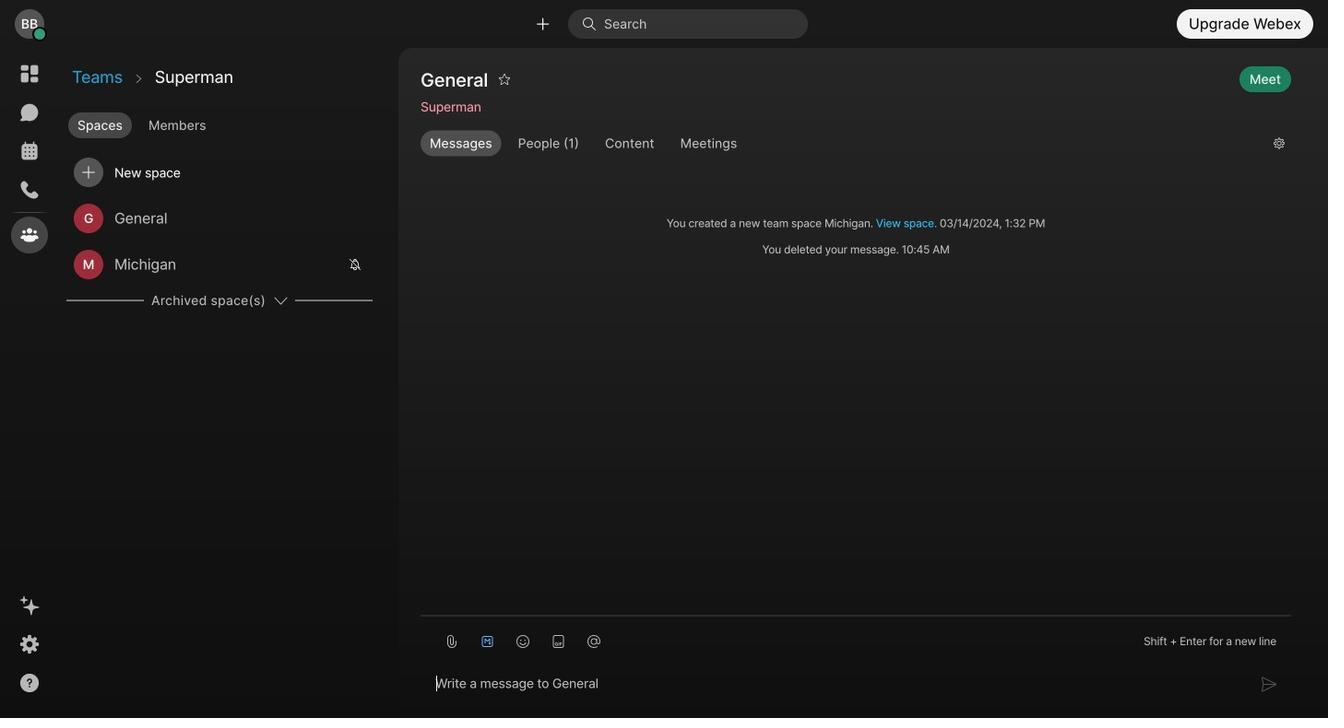 Task type: locate. For each thing, give the bounding box(es) containing it.
tab list
[[65, 105, 397, 140]]

list item
[[66, 149, 373, 196]]

notifications are muted for this space image
[[349, 258, 362, 271]]

navigation
[[0, 48, 59, 719]]

arrow down_16 image
[[273, 293, 288, 308]]

group
[[421, 130, 1259, 156]]

general list item
[[66, 196, 373, 242]]



Task type: describe. For each thing, give the bounding box(es) containing it.
webex tab list
[[11, 55, 48, 254]]

messages list
[[421, 170, 1291, 296]]

message composer toolbar element
[[421, 617, 1291, 660]]

michigan, notifications are muted for this space list item
[[66, 242, 373, 288]]



Task type: vqa. For each thing, say whether or not it's contained in the screenshot.
(New team) element
no



